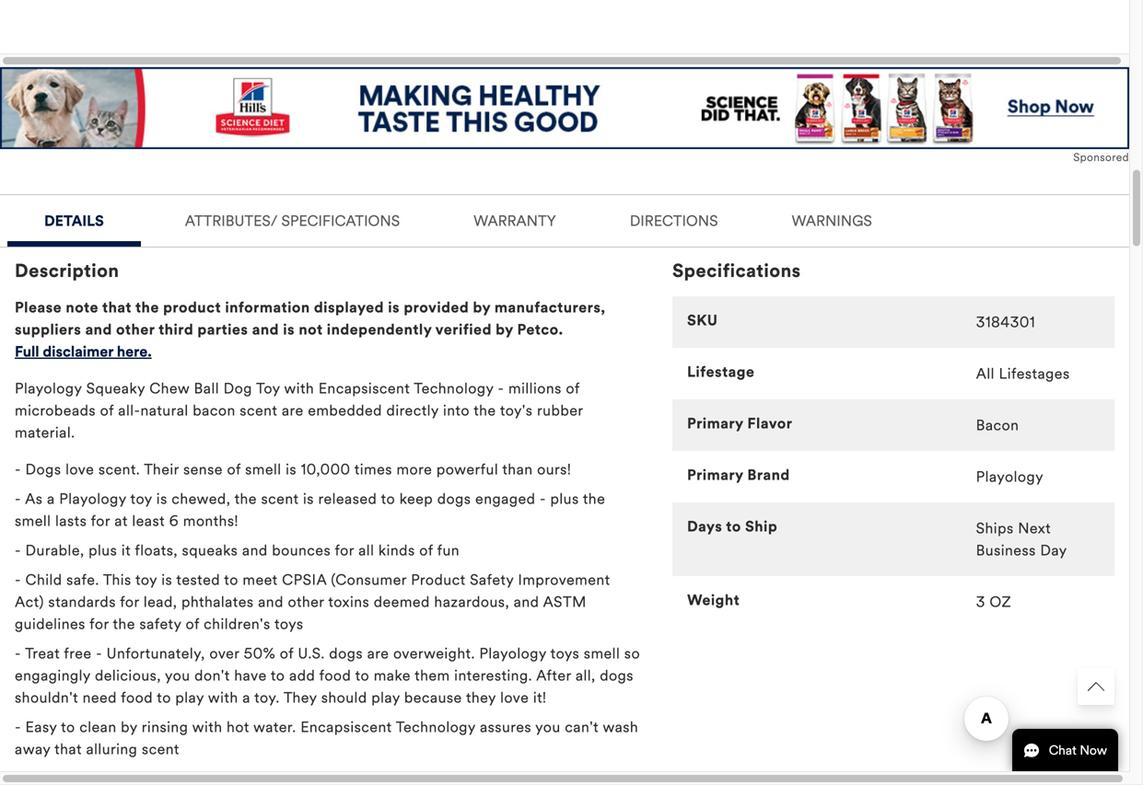 Task type: describe. For each thing, give the bounding box(es) containing it.
so
[[625, 645, 640, 664]]

ships next business day
[[976, 520, 1068, 560]]

them
[[415, 667, 450, 686]]

and down information at the left of the page
[[252, 321, 279, 339]]

is up independently
[[388, 299, 400, 317]]

away
[[15, 741, 51, 759]]

days
[[687, 518, 723, 536]]

warranty
[[474, 212, 556, 231]]

guidelines
[[15, 616, 86, 634]]

embedded
[[308, 402, 382, 420]]

to up "rinsing"
[[157, 689, 171, 708]]

that inside please note that the product information displayed is provided by manufacturers, suppliers and other third parties and is not independently verified by petco. full disclaimer here.
[[102, 299, 132, 317]]

treat
[[25, 645, 60, 664]]

shouldn't
[[15, 689, 78, 708]]

lifestage
[[687, 363, 755, 382]]

the up improvement
[[583, 490, 606, 509]]

they
[[466, 689, 496, 708]]

primary brand
[[687, 466, 790, 485]]

lasts
[[55, 512, 87, 531]]

to left ship
[[726, 518, 741, 536]]

encapsiscent inside playology squeaky chew ball dog toy with encapsiscent technology - millions of microbeads of all-natural bacon scent are embedded directly into the toy's rubber material.
[[319, 380, 410, 398]]

1 vertical spatial by
[[496, 321, 513, 339]]

they
[[284, 689, 317, 708]]

0 vertical spatial smell
[[245, 461, 282, 479]]

toy.
[[254, 689, 280, 708]]

0 horizontal spatial dogs
[[329, 645, 363, 664]]

to left add on the left of the page
[[271, 667, 285, 686]]

chewed,
[[172, 490, 231, 509]]

styled arrow button link
[[1078, 669, 1115, 706]]

this
[[103, 571, 131, 590]]

that inside easy to clean by rinsing with hot water. encapsiscent technology assures you can't wash away that alluring scent
[[54, 741, 82, 759]]

parties
[[198, 321, 248, 339]]

0 vertical spatial by
[[473, 299, 491, 317]]

toy's
[[500, 402, 533, 420]]

full
[[15, 343, 39, 361]]

smell inside as a playology toy is chewed, the scent is released to keep dogs engaged - plus the smell lasts for at least 6 months!
[[15, 512, 51, 531]]

brand
[[748, 466, 790, 485]]

petco.
[[517, 321, 563, 339]]

sponsored link
[[0, 67, 1130, 166]]

at
[[114, 512, 128, 531]]

a inside as a playology toy is chewed, the scent is released to keep dogs engaged - plus the smell lasts for at least 6 months!
[[47, 490, 55, 509]]

details
[[44, 212, 104, 231]]

assures
[[480, 719, 532, 737]]

easy
[[25, 719, 57, 737]]

is left 10,000
[[286, 461, 297, 479]]

weight
[[687, 592, 740, 610]]

product
[[163, 299, 221, 317]]

of left all-
[[100, 402, 114, 420]]

act)
[[15, 594, 44, 612]]

scent for hot
[[142, 741, 180, 759]]

squeaks
[[182, 542, 238, 560]]

material.
[[15, 424, 75, 442]]

information
[[225, 299, 310, 317]]

disclaimer
[[43, 343, 113, 361]]

children's
[[204, 616, 271, 634]]

standards
[[48, 594, 116, 612]]

of right sense
[[227, 461, 241, 479]]

child safe. this toy is tested to meet cpsia (consumer product safety improvement act) standards for lead, phthalates and other toxins deemed hazardous, and astm guidelines for the safety of children's toys
[[15, 571, 610, 634]]

interesting.
[[454, 667, 533, 686]]

warnings
[[792, 212, 872, 231]]

with inside playology squeaky chew ball dog toy with encapsiscent technology - millions of microbeads of all-natural bacon scent are embedded directly into the toy's rubber material.
[[284, 380, 314, 398]]

to inside easy to clean by rinsing with hot water. encapsiscent technology assures you can't wash away that alluring scent
[[61, 719, 75, 737]]

ships
[[976, 520, 1014, 538]]

other inside "child safe. this toy is tested to meet cpsia (consumer product safety improvement act) standards for lead, phthalates and other toxins deemed hazardous, and astm guidelines for the safety of children's toys"
[[288, 594, 324, 612]]

as a playology toy is chewed, the scent is released to keep dogs engaged - plus the smell lasts for at least 6 months!
[[15, 490, 606, 531]]

for inside as a playology toy is chewed, the scent is released to keep dogs engaged - plus the smell lasts for at least 6 months!
[[91, 512, 110, 531]]

note
[[66, 299, 99, 317]]

u.s.
[[298, 645, 325, 664]]

a inside treat free - unfortunately, over 50% of u.s. dogs are overweight. playology toys smell so engagingly delicious, you don't have to add food to make them interesting. after all, dogs shouldn't need food to play with a toy. they should play because they love it!
[[243, 689, 251, 708]]

bacon
[[193, 402, 236, 420]]

0 horizontal spatial love
[[65, 461, 94, 479]]

attributes/
[[185, 212, 278, 231]]

manufacturers,
[[495, 299, 606, 317]]

- inside playology squeaky chew ball dog toy with encapsiscent technology - millions of microbeads of all-natural bacon scent are embedded directly into the toy's rubber material.
[[498, 380, 504, 398]]

plus inside as a playology toy is chewed, the scent is released to keep dogs engaged - plus the smell lasts for at least 6 months!
[[551, 490, 579, 509]]

day
[[1041, 542, 1068, 560]]

add
[[289, 667, 315, 686]]

independently
[[327, 321, 432, 339]]

of up rubber
[[566, 380, 580, 398]]

3 oz
[[976, 594, 1012, 612]]

you inside treat free - unfortunately, over 50% of u.s. dogs are overweight. playology toys smell so engagingly delicious, you don't have to add food to make them interesting. after all, dogs shouldn't need food to play with a toy. they should play because they love it!
[[165, 667, 190, 686]]

displayed
[[314, 299, 384, 317]]

durable,
[[25, 542, 84, 560]]

for left all
[[335, 542, 354, 560]]

should
[[321, 689, 367, 708]]

days to ship
[[687, 518, 778, 536]]

toy for playology
[[130, 490, 152, 509]]

ball
[[194, 380, 219, 398]]

deemed
[[374, 594, 430, 612]]

- up engagingly
[[15, 645, 25, 664]]

all
[[359, 542, 374, 560]]

verified
[[436, 321, 492, 339]]

is inside "child safe. this toy is tested to meet cpsia (consumer product safety improvement act) standards for lead, phthalates and other toxins deemed hazardous, and astm guidelines for the safety of children's toys"
[[161, 571, 172, 590]]

need
[[83, 689, 117, 708]]

hazardous,
[[434, 594, 510, 612]]

1 horizontal spatial food
[[319, 667, 351, 686]]

toxins
[[328, 594, 370, 612]]

after
[[536, 667, 571, 686]]

smell inside treat free - unfortunately, over 50% of u.s. dogs are overweight. playology toys smell so engagingly delicious, you don't have to add food to make them interesting. after all, dogs shouldn't need food to play with a toy. they should play because they love it!
[[584, 645, 620, 664]]

of left fun
[[419, 542, 433, 560]]

easy to clean by rinsing with hot water. encapsiscent technology assures you can't wash away that alluring scent
[[15, 719, 639, 759]]

suppliers
[[15, 321, 81, 339]]

playology squeaky chew ball dog toy with encapsiscent technology - millions of microbeads of all-natural bacon scent are embedded directly into the toy's rubber material.
[[15, 380, 583, 442]]

safe.
[[66, 571, 99, 590]]

primary for primary brand
[[687, 466, 744, 485]]

for down standards
[[89, 616, 109, 634]]

sku
[[687, 312, 718, 330]]

you inside easy to clean by rinsing with hot water. encapsiscent technology assures you can't wash away that alluring scent
[[536, 719, 561, 737]]

flavor
[[748, 415, 793, 433]]

2 play from the left
[[372, 689, 400, 708]]

warnings button
[[762, 196, 902, 242]]

specifications
[[281, 212, 400, 231]]

to inside "child safe. this toy is tested to meet cpsia (consumer product safety improvement act) standards for lead, phthalates and other toxins deemed hazardous, and astm guidelines for the safety of children's toys"
[[224, 571, 238, 590]]

- up act)
[[15, 571, 25, 590]]

scroll to top image
[[1088, 679, 1105, 696]]

here.
[[117, 343, 152, 361]]

make
[[374, 667, 411, 686]]

love inside treat free - unfortunately, over 50% of u.s. dogs are overweight. playology toys smell so engagingly delicious, you don't have to add food to make them interesting. after all, dogs shouldn't need food to play with a toy. they should play because they love it!
[[500, 689, 529, 708]]

free
[[64, 645, 92, 664]]

are inside playology squeaky chew ball dog toy with encapsiscent technology - millions of microbeads of all-natural bacon scent are embedded directly into the toy's rubber material.
[[282, 402, 304, 420]]

toys inside treat free - unfortunately, over 50% of u.s. dogs are overweight. playology toys smell so engagingly delicious, you don't have to add food to make them interesting. after all, dogs shouldn't need food to play with a toy. they should play because they love it!
[[551, 645, 580, 664]]

playology inside playology squeaky chew ball dog toy with encapsiscent technology - millions of microbeads of all-natural bacon scent are embedded directly into the toy's rubber material.
[[15, 380, 82, 398]]



Task type: vqa. For each thing, say whether or not it's contained in the screenshot.
3rd Add To Cart Button from right
no



Task type: locate. For each thing, give the bounding box(es) containing it.
1 vertical spatial dogs
[[329, 645, 363, 664]]

1 horizontal spatial that
[[102, 299, 132, 317]]

1 vertical spatial with
[[208, 689, 238, 708]]

all-
[[118, 402, 140, 420]]

you down "it!"
[[536, 719, 561, 737]]

love left "it!"
[[500, 689, 529, 708]]

for left at
[[91, 512, 110, 531]]

dogs down powerful
[[437, 490, 471, 509]]

technology down because
[[396, 719, 476, 737]]

1 horizontal spatial love
[[500, 689, 529, 708]]

2 primary from the top
[[687, 466, 744, 485]]

encapsiscent
[[319, 380, 410, 398], [301, 719, 392, 737]]

dogs inside as a playology toy is chewed, the scent is released to keep dogs engaged - plus the smell lasts for at least 6 months!
[[437, 490, 471, 509]]

by up verified
[[473, 299, 491, 317]]

primary up days
[[687, 466, 744, 485]]

and up full disclaimer here. button
[[85, 321, 112, 339]]

0 horizontal spatial plus
[[89, 542, 117, 560]]

0 horizontal spatial are
[[282, 402, 304, 420]]

with left hot
[[192, 719, 222, 737]]

by left petco. at the left top of page
[[496, 321, 513, 339]]

love right dogs
[[65, 461, 94, 479]]

playology down bacon
[[976, 468, 1044, 487]]

1 vertical spatial plus
[[89, 542, 117, 560]]

food down delicious,
[[121, 689, 153, 708]]

0 vertical spatial are
[[282, 402, 304, 420]]

playology
[[15, 380, 82, 398], [976, 468, 1044, 487], [59, 490, 126, 509], [479, 645, 547, 664]]

and up the meet
[[242, 542, 268, 560]]

dogs
[[25, 461, 61, 479]]

playology up lasts
[[59, 490, 126, 509]]

to up phthalates
[[224, 571, 238, 590]]

1 horizontal spatial plus
[[551, 490, 579, 509]]

toy up the least
[[130, 490, 152, 509]]

are left embedded
[[282, 402, 304, 420]]

1 horizontal spatial toys
[[551, 645, 580, 664]]

is down - dogs love scent. their sense of smell is 10,000 times more powerful than ours!
[[303, 490, 314, 509]]

0 horizontal spatial play
[[175, 689, 204, 708]]

primary for primary flavor
[[687, 415, 744, 433]]

- right free
[[96, 645, 102, 664]]

their
[[144, 461, 179, 479]]

improvement
[[518, 571, 610, 590]]

toy up lead,
[[135, 571, 157, 590]]

rubber
[[537, 402, 583, 420]]

1 vertical spatial scent
[[261, 490, 299, 509]]

safety
[[140, 616, 181, 634]]

3
[[976, 594, 986, 612]]

the inside "child safe. this toy is tested to meet cpsia (consumer product safety improvement act) standards for lead, phthalates and other toxins deemed hazardous, and astm guidelines for the safety of children's toys"
[[113, 616, 135, 634]]

scent.
[[98, 461, 140, 479]]

food up should
[[319, 667, 351, 686]]

playology up interesting.
[[479, 645, 547, 664]]

engagingly
[[15, 667, 91, 686]]

provided
[[404, 299, 469, 317]]

you
[[165, 667, 190, 686], [536, 719, 561, 737]]

to inside as a playology toy is chewed, the scent is released to keep dogs engaged - plus the smell lasts for at least 6 months!
[[381, 490, 395, 509]]

0 horizontal spatial smell
[[15, 512, 51, 531]]

primary down lifestage
[[687, 415, 744, 433]]

least
[[132, 512, 165, 531]]

0 horizontal spatial a
[[47, 490, 55, 509]]

1 vertical spatial that
[[54, 741, 82, 759]]

of inside treat free - unfortunately, over 50% of u.s. dogs are overweight. playology toys smell so engagingly delicious, you don't have to add food to make them interesting. after all, dogs shouldn't need food to play with a toy. they should play because they love it!
[[280, 645, 294, 664]]

technology inside playology squeaky chew ball dog toy with encapsiscent technology - millions of microbeads of all-natural bacon scent are embedded directly into the toy's rubber material.
[[414, 380, 494, 398]]

months!
[[183, 512, 239, 531]]

product
[[411, 571, 466, 590]]

dog
[[223, 380, 252, 398]]

hot
[[227, 719, 249, 737]]

- up the toy's
[[498, 380, 504, 398]]

attributes/ specifications button
[[156, 196, 429, 242]]

0 vertical spatial you
[[165, 667, 190, 686]]

all
[[976, 365, 995, 384]]

2 vertical spatial by
[[121, 719, 137, 737]]

- dogs love scent. their sense of smell is 10,000 times more powerful than ours!
[[15, 461, 571, 479]]

play down make
[[372, 689, 400, 708]]

dogs down so
[[600, 667, 634, 686]]

engaged
[[475, 490, 536, 509]]

dogs right u.s. on the left bottom of the page
[[329, 645, 363, 664]]

0 horizontal spatial toys
[[275, 616, 304, 634]]

astm
[[543, 594, 587, 612]]

1 vertical spatial love
[[500, 689, 529, 708]]

1 vertical spatial other
[[288, 594, 324, 612]]

sense
[[183, 461, 223, 479]]

0 horizontal spatial that
[[54, 741, 82, 759]]

that down the easy at bottom left
[[54, 741, 82, 759]]

3184301
[[976, 313, 1036, 332]]

2 horizontal spatial dogs
[[600, 667, 634, 686]]

playology inside as a playology toy is chewed, the scent is released to keep dogs engaged - plus the smell lasts for at least 6 months!
[[59, 490, 126, 509]]

1 horizontal spatial other
[[288, 594, 324, 612]]

with right toy
[[284, 380, 314, 398]]

by inside easy to clean by rinsing with hot water. encapsiscent technology assures you can't wash away that alluring scent
[[121, 719, 137, 737]]

1 vertical spatial you
[[536, 719, 561, 737]]

details button
[[7, 196, 141, 242]]

toy inside as a playology toy is chewed, the scent is released to keep dogs engaged - plus the smell lasts for at least 6 months!
[[130, 490, 152, 509]]

2 horizontal spatial by
[[496, 321, 513, 339]]

attributes/ specifications
[[185, 212, 400, 231]]

0 horizontal spatial food
[[121, 689, 153, 708]]

more
[[397, 461, 432, 479]]

toy
[[130, 490, 152, 509], [135, 571, 157, 590]]

is left not
[[283, 321, 295, 339]]

other inside please note that the product information displayed is provided by manufacturers, suppliers and other third parties and is not independently verified by petco. full disclaimer here.
[[116, 321, 155, 339]]

technology up into
[[414, 380, 494, 398]]

business
[[976, 542, 1036, 560]]

2 vertical spatial with
[[192, 719, 222, 737]]

2 vertical spatial smell
[[584, 645, 620, 664]]

toy for this
[[135, 571, 157, 590]]

1 horizontal spatial a
[[243, 689, 251, 708]]

2 vertical spatial scent
[[142, 741, 180, 759]]

a
[[47, 490, 55, 509], [243, 689, 251, 708]]

encapsiscent inside easy to clean by rinsing with hot water. encapsiscent technology assures you can't wash away that alluring scent
[[301, 719, 392, 737]]

over
[[209, 645, 240, 664]]

0 vertical spatial a
[[47, 490, 55, 509]]

technology inside easy to clean by rinsing with hot water. encapsiscent technology assures you can't wash away that alluring scent
[[396, 719, 476, 737]]

1 horizontal spatial dogs
[[437, 490, 471, 509]]

sponsored
[[1074, 151, 1130, 164]]

is up the least
[[156, 490, 167, 509]]

please
[[15, 299, 62, 317]]

- left the durable,
[[15, 542, 21, 560]]

1 vertical spatial a
[[243, 689, 251, 708]]

1 horizontal spatial are
[[367, 645, 389, 664]]

to left the keep
[[381, 490, 395, 509]]

0 horizontal spatial you
[[165, 667, 190, 686]]

toy inside "child safe. this toy is tested to meet cpsia (consumer product safety improvement act) standards for lead, phthalates and other toxins deemed hazardous, and astm guidelines for the safety of children's toys"
[[135, 571, 157, 590]]

alluring
[[86, 741, 138, 759]]

technology
[[414, 380, 494, 398], [396, 719, 476, 737]]

by up alluring
[[121, 719, 137, 737]]

treat free - unfortunately, over 50% of u.s. dogs are overweight. playology toys smell so engagingly delicious, you don't have to add food to make them interesting. after all, dogs shouldn't need food to play with a toy. they should play because they love it!
[[15, 645, 640, 708]]

scent down "rinsing"
[[142, 741, 180, 759]]

plus
[[551, 490, 579, 509], [89, 542, 117, 560]]

0 vertical spatial toy
[[130, 490, 152, 509]]

0 vertical spatial love
[[65, 461, 94, 479]]

that right note
[[102, 299, 132, 317]]

encapsiscent down should
[[301, 719, 392, 737]]

with inside treat free - unfortunately, over 50% of u.s. dogs are overweight. playology toys smell so engagingly delicious, you don't have to add food to make them interesting. after all, dogs shouldn't need food to play with a toy. they should play because they love it!
[[208, 689, 238, 708]]

product details tab list
[[0, 195, 1130, 786]]

scent down toy
[[240, 402, 278, 420]]

smell right sense
[[245, 461, 282, 479]]

of right safety
[[186, 616, 200, 634]]

scent down - dogs love scent. their sense of smell is 10,000 times more powerful than ours!
[[261, 490, 299, 509]]

other up here.
[[116, 321, 155, 339]]

the up months!
[[235, 490, 257, 509]]

1 vertical spatial encapsiscent
[[301, 719, 392, 737]]

0 vertical spatial other
[[116, 321, 155, 339]]

clean
[[79, 719, 117, 737]]

floats,
[[135, 542, 178, 560]]

is
[[388, 299, 400, 317], [283, 321, 295, 339], [286, 461, 297, 479], [156, 490, 167, 509], [303, 490, 314, 509], [161, 571, 172, 590]]

1 vertical spatial technology
[[396, 719, 476, 737]]

smell up all,
[[584, 645, 620, 664]]

with down don't
[[208, 689, 238, 708]]

and left astm
[[514, 594, 539, 612]]

than
[[503, 461, 533, 479]]

squeaky
[[86, 380, 145, 398]]

2 vertical spatial dogs
[[600, 667, 634, 686]]

into
[[443, 402, 470, 420]]

the right into
[[474, 402, 496, 420]]

0 vertical spatial plus
[[551, 490, 579, 509]]

by
[[473, 299, 491, 317], [496, 321, 513, 339], [121, 719, 137, 737]]

0 vertical spatial with
[[284, 380, 314, 398]]

0 vertical spatial food
[[319, 667, 351, 686]]

encapsiscent up embedded
[[319, 380, 410, 398]]

you down unfortunately,
[[165, 667, 190, 686]]

0 vertical spatial encapsiscent
[[319, 380, 410, 398]]

bacon
[[976, 417, 1019, 435]]

smell
[[245, 461, 282, 479], [15, 512, 51, 531], [584, 645, 620, 664]]

smell down as
[[15, 512, 51, 531]]

is up lead,
[[161, 571, 172, 590]]

and down the meet
[[258, 594, 284, 612]]

1 primary from the top
[[687, 415, 744, 433]]

1 horizontal spatial smell
[[245, 461, 282, 479]]

to right the easy at bottom left
[[61, 719, 75, 737]]

all lifestages
[[976, 365, 1070, 384]]

0 horizontal spatial by
[[121, 719, 137, 737]]

- inside treat free - unfortunately, over 50% of u.s. dogs are overweight. playology toys smell so engagingly delicious, you don't have to add food to make them interesting. after all, dogs shouldn't need food to play with a toy. they should play because they love it!
[[96, 645, 102, 664]]

of left u.s. on the left bottom of the page
[[280, 645, 294, 664]]

released
[[318, 490, 377, 509]]

1 vertical spatial food
[[121, 689, 153, 708]]

the left safety
[[113, 616, 135, 634]]

plus left 'it' at the bottom
[[89, 542, 117, 560]]

10,000
[[301, 461, 351, 479]]

plus down ours! at the left bottom of the page
[[551, 490, 579, 509]]

safety
[[470, 571, 514, 590]]

with inside easy to clean by rinsing with hot water. encapsiscent technology assures you can't wash away that alluring scent
[[192, 719, 222, 737]]

- inside as a playology toy is chewed, the scent is released to keep dogs engaged - plus the smell lasts for at least 6 months!
[[540, 490, 546, 509]]

toys up u.s. on the left bottom of the page
[[275, 616, 304, 634]]

1 horizontal spatial by
[[473, 299, 491, 317]]

overweight.
[[393, 645, 475, 664]]

tested
[[176, 571, 220, 590]]

2 horizontal spatial smell
[[584, 645, 620, 664]]

playology inside treat free - unfortunately, over 50% of u.s. dogs are overweight. playology toys smell so engagingly delicious, you don't have to add food to make them interesting. after all, dogs shouldn't need food to play with a toy. they should play because they love it!
[[479, 645, 547, 664]]

1 vertical spatial are
[[367, 645, 389, 664]]

a right as
[[47, 490, 55, 509]]

play down don't
[[175, 689, 204, 708]]

0 vertical spatial scent
[[240, 402, 278, 420]]

water.
[[253, 719, 296, 737]]

other down cpsia
[[288, 594, 324, 612]]

toy
[[256, 380, 280, 398]]

directions
[[630, 212, 718, 231]]

0 vertical spatial technology
[[414, 380, 494, 398]]

- down ours! at the left bottom of the page
[[540, 490, 546, 509]]

- left dogs
[[15, 461, 21, 479]]

for down 'this'
[[120, 594, 139, 612]]

millions
[[509, 380, 562, 398]]

kinds
[[379, 542, 415, 560]]

full disclaimer here. button
[[15, 341, 152, 363]]

chew
[[149, 380, 190, 398]]

playology up "microbeads" on the bottom of page
[[15, 380, 82, 398]]

1 vertical spatial primary
[[687, 466, 744, 485]]

0 vertical spatial primary
[[687, 415, 744, 433]]

toys inside "child safe. this toy is tested to meet cpsia (consumer product safety improvement act) standards for lead, phthalates and other toxins deemed hazardous, and astm guidelines for the safety of children's toys"
[[275, 616, 304, 634]]

1 vertical spatial toy
[[135, 571, 157, 590]]

warranty button
[[444, 196, 586, 242]]

1 horizontal spatial you
[[536, 719, 561, 737]]

with
[[284, 380, 314, 398], [208, 689, 238, 708], [192, 719, 222, 737]]

scent for with
[[240, 402, 278, 420]]

and
[[85, 321, 112, 339], [252, 321, 279, 339], [242, 542, 268, 560], [258, 594, 284, 612], [514, 594, 539, 612]]

0 vertical spatial that
[[102, 299, 132, 317]]

to up should
[[355, 667, 370, 686]]

are up make
[[367, 645, 389, 664]]

can't
[[565, 719, 599, 737]]

the up 'third'
[[135, 299, 159, 317]]

0 horizontal spatial other
[[116, 321, 155, 339]]

of inside "child safe. this toy is tested to meet cpsia (consumer product safety improvement act) standards for lead, phthalates and other toxins deemed hazardous, and astm guidelines for the safety of children's toys"
[[186, 616, 200, 634]]

dogs
[[437, 490, 471, 509], [329, 645, 363, 664], [600, 667, 634, 686]]

1 vertical spatial toys
[[551, 645, 580, 664]]

scent
[[240, 402, 278, 420], [261, 490, 299, 509], [142, 741, 180, 759]]

the inside playology squeaky chew ball dog toy with encapsiscent technology - millions of microbeads of all-natural bacon scent are embedded directly into the toy's rubber material.
[[474, 402, 496, 420]]

scent inside playology squeaky chew ball dog toy with encapsiscent technology - millions of microbeads of all-natural bacon scent are embedded directly into the toy's rubber material.
[[240, 402, 278, 420]]

1 play from the left
[[175, 689, 204, 708]]

are inside treat free - unfortunately, over 50% of u.s. dogs are overweight. playology toys smell so engagingly delicious, you don't have to add food to make them interesting. after all, dogs shouldn't need food to play with a toy. they should play because they love it!
[[367, 645, 389, 664]]

directions button
[[601, 196, 748, 242]]

keep
[[400, 490, 433, 509]]

- up away
[[15, 719, 25, 737]]

toys up after in the bottom of the page
[[551, 645, 580, 664]]

1 horizontal spatial play
[[372, 689, 400, 708]]

description
[[15, 260, 119, 283]]

scent inside easy to clean by rinsing with hot water. encapsiscent technology assures you can't wash away that alluring scent
[[142, 741, 180, 759]]

a left toy.
[[243, 689, 251, 708]]

1 vertical spatial smell
[[15, 512, 51, 531]]

the inside please note that the product information displayed is provided by manufacturers, suppliers and other third parties and is not independently verified by petco. full disclaimer here.
[[135, 299, 159, 317]]

phthalates
[[181, 594, 254, 612]]

scent inside as a playology toy is chewed, the scent is released to keep dogs engaged - plus the smell lasts for at least 6 months!
[[261, 490, 299, 509]]

- down material.
[[15, 490, 25, 509]]

0 vertical spatial toys
[[275, 616, 304, 634]]

0 vertical spatial dogs
[[437, 490, 471, 509]]



